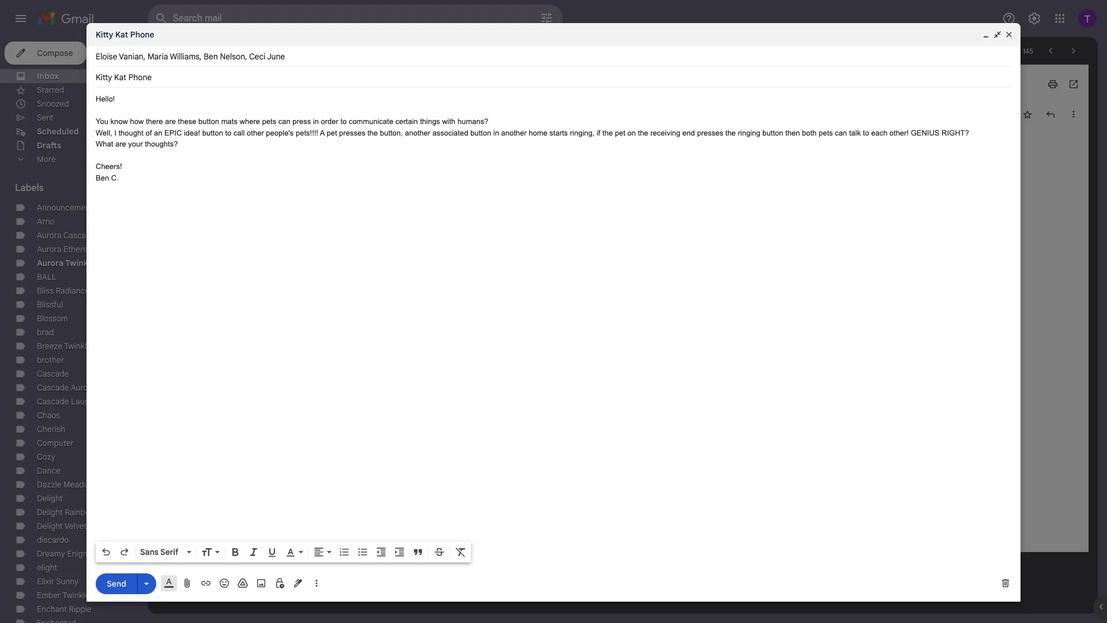 Task type: describe. For each thing, give the bounding box(es) containing it.
, up scary
[[200, 51, 202, 62]]

how
[[130, 117, 144, 126]]

145
[[1023, 46, 1034, 55]]

1 presses from the left
[[339, 128, 366, 137]]

kat
[[115, 29, 128, 40]]

other!
[[890, 128, 909, 137]]

ball link
[[37, 272, 56, 282]]

more
[[37, 154, 56, 164]]

breeze
[[37, 341, 62, 351]]

jack
[[197, 121, 212, 130]]

aurora up ball link
[[37, 258, 63, 268]]

delight link
[[37, 493, 63, 504]]

of inside "you know how there are these button mats where pets can press in order to communicate certain things with humans? well, i thought of an epic idea! button to call other people's pets!!!! a pet presses the button, another associated button in another home starts ringing, if the pet on the receiving end presses the ringing button then both pets can talk to each other! genius right? what are your thoughts?"
[[146, 128, 152, 137]]

to jack , bcc: me
[[189, 121, 241, 130]]

ember
[[37, 590, 61, 601]]

send button
[[96, 573, 137, 594]]

cozy link
[[37, 452, 55, 462]]

Not starred checkbox
[[1022, 108, 1034, 120]]

aurora twinkle link
[[37, 258, 95, 268]]

cherish
[[37, 424, 65, 434]]

cascade up ethereal
[[63, 230, 95, 241]]

, left ceci
[[245, 51, 247, 62]]

cascade link
[[37, 369, 69, 379]]

sans serif option
[[138, 546, 185, 558]]

these
[[178, 117, 196, 126]]

cherish link
[[37, 424, 65, 434]]

williams
[[170, 51, 200, 62]]

mateo roberts
[[189, 109, 247, 119]]

kitty kat phone
[[96, 29, 154, 40]]

velvet
[[65, 521, 87, 531]]

indent more ‪(⌘])‬ image
[[394, 546, 406, 558]]

elight
[[37, 563, 57, 573]]

discard draft ‪(⌘⇧d)‬ image
[[1000, 578, 1012, 589]]

elixir sunny link
[[37, 576, 79, 587]]

people's
[[266, 128, 294, 137]]

labels
[[15, 182, 44, 194]]

, left 'bcc:'
[[212, 121, 214, 130]]

breeze twinkle link
[[37, 341, 91, 351]]

Subject field
[[96, 72, 1012, 83]]

cozy
[[37, 452, 55, 462]]

2 pet from the left
[[615, 128, 626, 137]]

attach files image
[[182, 578, 193, 589]]

announcement
[[37, 203, 93, 213]]

send
[[107, 578, 126, 589]]

there
[[146, 117, 163, 126]]

remove formatting ‪(⌘\)‬ image
[[455, 546, 467, 558]]

talk
[[850, 128, 861, 137]]

indent less ‪(⌘[)‬ image
[[376, 546, 387, 558]]

right?
[[942, 128, 970, 137]]

chaos link
[[37, 410, 60, 421]]

0 vertical spatial can
[[279, 117, 291, 126]]

each
[[872, 128, 888, 137]]

2 delight from the top
[[37, 507, 63, 518]]

1 vertical spatial twinkle
[[64, 341, 91, 351]]

2 presses from the left
[[697, 128, 724, 137]]

70
[[125, 72, 134, 80]]

idea!
[[184, 128, 200, 137]]

what
[[96, 140, 113, 148]]

ringing,
[[570, 128, 595, 137]]

formatting options toolbar
[[96, 542, 471, 563]]

certain
[[396, 117, 418, 126]]

1 horizontal spatial of
[[1015, 46, 1022, 55]]

mats
[[221, 117, 238, 126]]

compose button
[[5, 42, 87, 65]]

quote ‪(⌘⇧9)‬ image
[[413, 546, 424, 558]]

well,
[[96, 128, 112, 137]]

are your
[[115, 140, 143, 148]]

bold ‪(⌘b)‬ image
[[230, 546, 241, 558]]

pets!!!!
[[296, 128, 318, 137]]

more button
[[0, 152, 138, 166]]

sent
[[37, 113, 54, 123]]

more options image
[[313, 578, 320, 589]]

other
[[247, 128, 264, 137]]

settings image
[[1028, 12, 1042, 25]]

associated
[[433, 128, 469, 137]]

dazzle meadow link
[[37, 479, 95, 490]]

inbox for inbox "button"
[[246, 80, 263, 88]]

1 the from the left
[[368, 128, 378, 137]]

ceci
[[249, 51, 266, 62]]

more send options image
[[141, 578, 152, 589]]

1 pet from the left
[[327, 128, 337, 137]]

blissful link
[[37, 299, 63, 310]]

2 vertical spatial twinkle
[[63, 590, 89, 601]]

ball
[[37, 272, 56, 282]]

dreamy
[[37, 549, 65, 559]]

you
[[96, 117, 108, 126]]

serif
[[160, 547, 178, 557]]

compose
[[37, 48, 73, 58]]

then
[[786, 128, 800, 137]]

important according to google magic. switch
[[227, 78, 239, 90]]

announcement link
[[37, 203, 93, 213]]

cheers! ben c.
[[96, 162, 122, 182]]

3 the from the left
[[638, 128, 649, 137]]

to right order
[[341, 117, 347, 126]]

redo ‪(⌘y)‬ image
[[119, 546, 130, 558]]

minimize image
[[982, 30, 991, 39]]

press
[[293, 117, 311, 126]]

sans
[[140, 547, 159, 557]]

if
[[597, 128, 601, 137]]

button,
[[380, 128, 403, 137]]

1 delight from the top
[[37, 493, 63, 504]]

brad
[[37, 327, 54, 338]]

laughter
[[71, 396, 104, 407]]

to left call
[[225, 128, 232, 137]]

to right talk
[[863, 128, 870, 137]]

computer link
[[37, 438, 74, 448]]

chaos
[[37, 410, 60, 421]]

eloise
[[96, 51, 117, 62]]

sent link
[[37, 113, 54, 123]]

announcement arno aurora cascade aurora ethereal aurora twinkle ball bliss radiance blissful blossom brad breeze twinkle brother cascade cascade aurora cascade laughter chaos cherish computer cozy dance dazzle meadow delight delight rainbow delight velvet discardo dreamy enigma elight elixir sunny ember twinkle enchant ripple
[[37, 203, 104, 614]]

maria
[[148, 51, 168, 62]]

bcc:
[[216, 121, 229, 130]]

ringing
[[738, 128, 761, 137]]



Task type: locate. For each thing, give the bounding box(es) containing it.
nelson
[[220, 51, 245, 62]]

a
[[320, 128, 325, 137]]

pets up 'people's'
[[262, 117, 276, 126]]

1 horizontal spatial inbox
[[246, 80, 263, 88]]

0 horizontal spatial another
[[405, 128, 431, 137]]

end
[[683, 128, 695, 137]]

starred snoozed sent
[[37, 85, 69, 123]]

2 vertical spatial delight
[[37, 521, 63, 531]]

the right if
[[603, 128, 613, 137]]

insert emoji ‪(⌘⇧2)‬ image
[[219, 578, 230, 589]]

blissful
[[37, 299, 63, 310]]

1 another from the left
[[405, 128, 431, 137]]

can left talk
[[835, 128, 848, 137]]

aurora up laughter
[[71, 383, 95, 393]]

0 vertical spatial of
[[1015, 46, 1022, 55]]

me
[[231, 121, 241, 130]]

0 horizontal spatial can
[[279, 117, 291, 126]]

0 horizontal spatial pets
[[262, 117, 276, 126]]

aurora up aurora twinkle link
[[37, 244, 61, 254]]

0 vertical spatial pets
[[262, 117, 276, 126]]

brother
[[37, 355, 64, 365]]

rainbow
[[65, 507, 96, 518]]

0 vertical spatial ben
[[204, 51, 218, 62]]

bliss radiance link
[[37, 286, 90, 296]]

snoozed link
[[37, 99, 69, 109]]

cascade laughter link
[[37, 396, 104, 407]]

inbox link
[[37, 71, 59, 81]]

starred
[[37, 85, 64, 95]]

1 horizontal spatial pets
[[819, 128, 833, 137]]

sans serif
[[140, 547, 178, 557]]

starts
[[550, 128, 568, 137]]

main menu image
[[14, 12, 28, 25]]

meadow
[[63, 479, 95, 490]]

receiving
[[651, 128, 681, 137]]

in left order
[[313, 117, 319, 126]]

can
[[279, 117, 291, 126], [835, 128, 848, 137]]

2 another from the left
[[502, 128, 527, 137]]

0 vertical spatial in
[[313, 117, 319, 126]]

0 horizontal spatial of
[[146, 128, 152, 137]]

numbered list ‪(⌘⇧7)‬ image
[[339, 546, 350, 558]]

1 vertical spatial pets
[[819, 128, 833, 137]]

italic ‪(⌘i)‬ image
[[248, 546, 260, 558]]

0 vertical spatial twinkle
[[65, 258, 95, 268]]

inbox inside the labels navigation
[[37, 71, 59, 81]]

drafts link
[[37, 140, 61, 151]]

pet left on
[[615, 128, 626, 137]]

delight
[[37, 493, 63, 504], [37, 507, 63, 518], [37, 521, 63, 531]]

call
[[234, 128, 245, 137]]

i
[[114, 128, 116, 137]]

delight down delight link
[[37, 507, 63, 518]]

labels navigation
[[0, 37, 148, 623]]

drafts
[[37, 140, 61, 151]]

bulleted list ‪(⌘⇧8)‬ image
[[357, 546, 369, 558]]

elight link
[[37, 563, 57, 573]]

cascade down brother
[[37, 369, 69, 379]]

twinkle up ripple
[[63, 590, 89, 601]]

another down the certain
[[405, 128, 431, 137]]

eloise vanian , maria williams , ben nelson , ceci june
[[96, 51, 285, 62]]

the left ringing on the top right of page
[[726, 128, 736, 137]]

genius
[[911, 128, 940, 137]]

scheduled link
[[37, 126, 79, 137]]

arno
[[37, 216, 55, 227]]

enchant
[[37, 604, 67, 614]]

ethereal
[[63, 244, 94, 254]]

insert photo image
[[256, 578, 267, 589]]

dance
[[37, 466, 61, 476]]

0 horizontal spatial pet
[[327, 128, 337, 137]]

1 horizontal spatial ben
[[204, 51, 218, 62]]

0 horizontal spatial in
[[313, 117, 319, 126]]

undo ‪(⌘z)‬ image
[[100, 546, 112, 558]]

blossom
[[37, 313, 68, 324]]

aurora ethereal link
[[37, 244, 94, 254]]

arno link
[[37, 216, 55, 227]]

inbox button
[[243, 79, 264, 89]]

hello!
[[96, 95, 115, 103]]

dreamy enigma link
[[37, 549, 94, 559]]

another left home
[[502, 128, 527, 137]]

an
[[154, 128, 162, 137]]

delight up the discardo link
[[37, 521, 63, 531]]

1 horizontal spatial another
[[502, 128, 527, 137]]

close image
[[1005, 30, 1014, 39]]

discardo link
[[37, 535, 69, 545]]

aurora down "arno"
[[37, 230, 61, 241]]

1 horizontal spatial pet
[[615, 128, 626, 137]]

ben inside cheers! ben c.
[[96, 173, 109, 182]]

0 horizontal spatial ben
[[96, 173, 109, 182]]

pets right both
[[819, 128, 833, 137]]

scheduled
[[37, 126, 79, 137]]

scary
[[189, 76, 221, 92]]

1 vertical spatial ben
[[96, 173, 109, 182]]

inbox right 'important according to google magic.' switch
[[246, 80, 263, 88]]

starred link
[[37, 85, 64, 95]]

1 horizontal spatial presses
[[697, 128, 724, 137]]

button
[[198, 117, 219, 126], [202, 128, 223, 137], [471, 128, 492, 137], [763, 128, 784, 137]]

ben left 'c.'
[[96, 173, 109, 182]]

radiance
[[56, 286, 90, 296]]

advanced search options image
[[535, 6, 558, 29]]

4 the from the left
[[726, 128, 736, 137]]

inbox up the starred
[[37, 71, 59, 81]]

vanian
[[119, 51, 144, 62]]

the down communicate on the top left of page
[[368, 128, 378, 137]]

pet right a
[[327, 128, 337, 137]]

search mail image
[[151, 8, 172, 29]]

insert files using drive image
[[237, 578, 249, 589]]

discardo
[[37, 535, 69, 545]]

2 the from the left
[[603, 128, 613, 137]]

cascade up chaos link
[[37, 396, 69, 407]]

aurora
[[37, 230, 61, 241], [37, 244, 61, 254], [37, 258, 63, 268], [71, 383, 95, 393]]

in left home
[[494, 128, 499, 137]]

1 vertical spatial can
[[835, 128, 848, 137]]

brad link
[[37, 327, 54, 338]]

the right on
[[638, 128, 649, 137]]

things
[[420, 117, 440, 126]]

3 delight from the top
[[37, 521, 63, 531]]

0 horizontal spatial inbox
[[37, 71, 59, 81]]

0 horizontal spatial presses
[[339, 128, 366, 137]]

to left jack
[[189, 121, 196, 130]]

jack,
[[198, 137, 216, 146]]

1 horizontal spatial can
[[835, 128, 848, 137]]

cascade down cascade link
[[37, 383, 69, 393]]

are
[[165, 117, 176, 126]]

strikethrough ‪(⌘⇧x)‬ image
[[434, 546, 445, 558]]

both
[[803, 128, 817, 137]]

inbox inside "button"
[[246, 80, 263, 88]]

cascade aurora link
[[37, 383, 95, 393]]

sunny
[[56, 576, 79, 587]]

bliss
[[37, 286, 54, 296]]

kitty kat phone dialog
[[87, 23, 1021, 602]]

communicate
[[349, 117, 394, 126]]

presses down communicate on the top left of page
[[339, 128, 366, 137]]

ember twinkle link
[[37, 590, 89, 601]]

with
[[442, 117, 456, 126]]

twinkle down ethereal
[[65, 258, 95, 268]]

presses right end
[[697, 128, 724, 137]]

, left the maria
[[144, 51, 146, 62]]

of left the 145
[[1015, 46, 1022, 55]]

can up 'people's'
[[279, 117, 291, 126]]

ripple
[[69, 604, 92, 614]]

epic
[[164, 128, 182, 137]]

mateo
[[189, 109, 214, 119]]

brother link
[[37, 355, 64, 365]]

twinkle right the breeze
[[64, 341, 91, 351]]

1 vertical spatial delight
[[37, 507, 63, 518]]

underline ‪(⌘u)‬ image
[[267, 547, 278, 558]]

of 145
[[1013, 46, 1034, 55]]

inbox for the inbox link
[[37, 71, 59, 81]]

pop out image
[[993, 30, 1003, 39]]

ben left nelson
[[204, 51, 218, 62]]

on
[[628, 128, 636, 137]]

kitty
[[96, 29, 113, 40]]

1 vertical spatial in
[[494, 128, 499, 137]]

Message Body text field
[[96, 93, 1012, 538]]

0 vertical spatial delight
[[37, 493, 63, 504]]

1 vertical spatial of
[[146, 128, 152, 137]]

delight down dazzle
[[37, 493, 63, 504]]

1 horizontal spatial in
[[494, 128, 499, 137]]

labels heading
[[15, 182, 122, 194]]

2
[[130, 127, 134, 136]]

insert signature image
[[293, 578, 304, 589]]

None search field
[[148, 5, 563, 32]]

insert link ‪(⌘k)‬ image
[[200, 578, 212, 589]]

toggle confidential mode image
[[274, 578, 286, 589]]

hi
[[189, 137, 196, 146]]

dance link
[[37, 466, 61, 476]]

of left an
[[146, 128, 152, 137]]

computer
[[37, 438, 74, 448]]

in
[[313, 117, 319, 126], [494, 128, 499, 137]]

cheers!
[[96, 162, 122, 171]]



Task type: vqa. For each thing, say whether or not it's contained in the screenshot.
the discardo Link
yes



